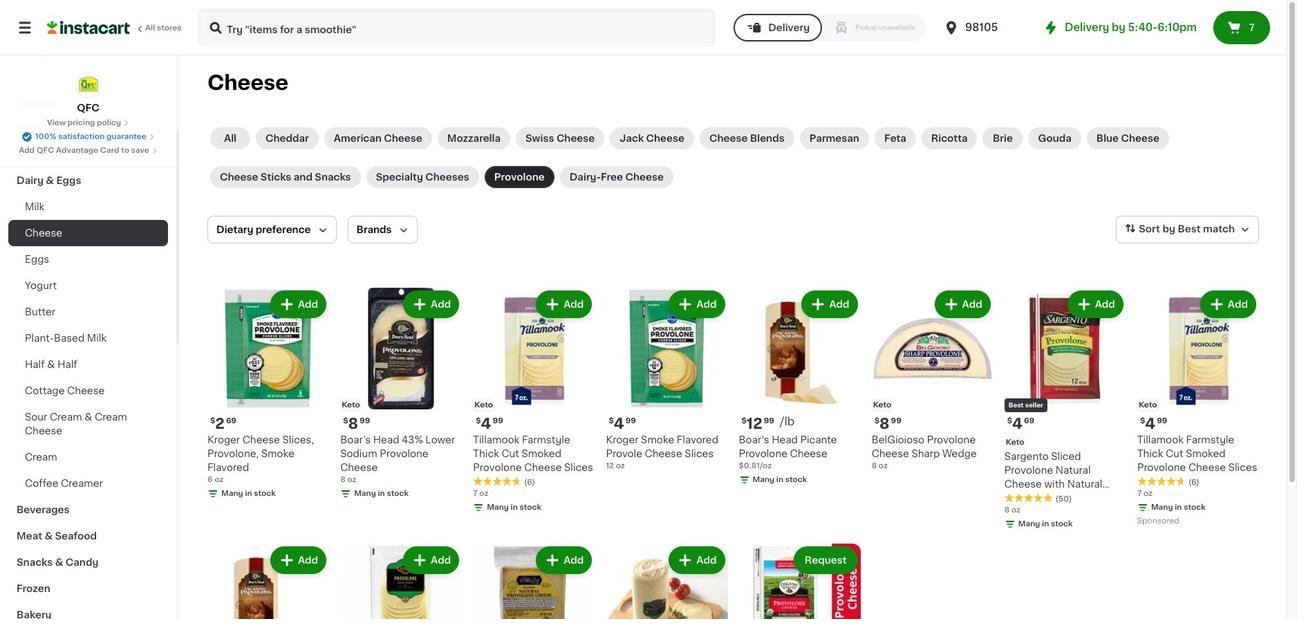 Task type: vqa. For each thing, say whether or not it's contained in the screenshot.
'each (est.)' within $0.35 each (estimated) element
no



Task type: locate. For each thing, give the bounding box(es) containing it.
provolone inside boar's head 43% lower sodium provolone cheese 8 oz
[[380, 449, 429, 459]]

1 horizontal spatial head
[[772, 435, 798, 445]]

cheese inside cheese sticks and snacks link
[[220, 172, 258, 182]]

sponsored badge image
[[1138, 517, 1180, 525]]

4 $ from the left
[[609, 417, 614, 425]]

0 horizontal spatial all
[[145, 24, 155, 32]]

head inside boar's head 43% lower sodium provolone cheese 8 oz
[[373, 435, 400, 445]]

swiss
[[526, 134, 554, 143]]

frozen link
[[8, 576, 168, 602]]

0 horizontal spatial $ 4 99
[[476, 417, 504, 431]]

american cheese link
[[324, 127, 432, 149]]

0 horizontal spatial flavored
[[208, 463, 249, 473]]

guarantee
[[106, 133, 147, 140]]

frozen
[[17, 584, 50, 594]]

12 down the provole
[[606, 462, 614, 470]]

$ 4 99
[[476, 417, 504, 431], [609, 417, 636, 431], [1141, 417, 1168, 431]]

1 horizontal spatial $ 8 99
[[875, 417, 902, 431]]

smoked
[[522, 449, 562, 459], [1187, 449, 1226, 459]]

1 horizontal spatial slices
[[685, 449, 714, 459]]

2 farmstyle from the left
[[1187, 435, 1235, 445]]

1 (6) from the left
[[525, 479, 535, 486]]

1 horizontal spatial 69
[[1025, 417, 1035, 425]]

1 vertical spatial eggs
[[25, 255, 49, 264]]

$ 8 99
[[343, 417, 370, 431], [875, 417, 902, 431]]

1 head from the left
[[373, 435, 400, 445]]

0 vertical spatial best
[[1178, 224, 1201, 234]]

0 horizontal spatial 7 oz
[[473, 490, 489, 498]]

eggs down advantage
[[56, 176, 81, 185]]

produce
[[17, 149, 59, 159]]

& left candy
[[55, 558, 63, 567]]

1 tillamook from the left
[[473, 435, 520, 445]]

yogurt link
[[8, 273, 168, 299]]

2 horizontal spatial $ 4 99
[[1141, 417, 1168, 431]]

flavored inside kroger smoke flavored provole cheese slices 12 oz
[[677, 435, 719, 445]]

delivery inside button
[[769, 23, 810, 33]]

5 $ from the left
[[742, 417, 747, 425]]

kroger up the provole
[[606, 435, 639, 445]]

milk down the dairy
[[25, 202, 45, 212]]

5 99 from the left
[[891, 417, 902, 425]]

butter
[[25, 307, 55, 317]]

& down cottage cheese link
[[85, 412, 92, 422]]

0 vertical spatial flavored
[[677, 435, 719, 445]]

many
[[753, 476, 775, 484], [221, 490, 243, 498], [354, 490, 376, 498], [487, 504, 509, 511], [1152, 504, 1174, 511], [1019, 520, 1041, 528]]

8 down sargento sliced provolone natural cheese with natural smoke flavor
[[1005, 506, 1010, 514]]

99 inside $ 12 99
[[764, 417, 775, 425]]

0 horizontal spatial snacks
[[17, 558, 53, 567]]

smoke inside kroger smoke flavored provole cheese slices 12 oz
[[641, 435, 675, 445]]

$ 12 99
[[742, 417, 775, 431]]

0 horizontal spatial $ 8 99
[[343, 417, 370, 431]]

american
[[334, 134, 382, 143]]

kroger inside kroger cheese slices, provolone, smoke flavored 6 oz
[[208, 435, 240, 445]]

flavored
[[677, 435, 719, 445], [208, 463, 249, 473]]

0 horizontal spatial smoked
[[522, 449, 562, 459]]

boar's inside boar's head 43% lower sodium provolone cheese 8 oz
[[340, 435, 371, 445]]

1 horizontal spatial best
[[1178, 224, 1201, 234]]

0 horizontal spatial tillamook farmstyle thick cut smoked provolone cheese slices
[[473, 435, 594, 473]]

best left the match
[[1178, 224, 1201, 234]]

0 horizontal spatial (6)
[[525, 479, 535, 486]]

1 vertical spatial best
[[1009, 402, 1024, 408]]

0 horizontal spatial cut
[[502, 449, 520, 459]]

100% satisfaction guarantee
[[35, 133, 147, 140]]

kroger inside kroger smoke flavored provole cheese slices 12 oz
[[606, 435, 639, 445]]

12 left the '/lb'
[[747, 417, 763, 431]]

head inside boar's head picante provolone cheese $0.81/oz
[[772, 435, 798, 445]]

smoke down slices,
[[261, 449, 295, 459]]

delivery by 5:40-6:10pm link
[[1043, 19, 1198, 36]]

1 horizontal spatial tillamook farmstyle thick cut smoked provolone cheese slices
[[1138, 435, 1258, 473]]

1 boar's from the left
[[340, 435, 371, 445]]

1 vertical spatial 12
[[606, 462, 614, 470]]

69 for 2
[[226, 417, 237, 425]]

1 vertical spatial milk
[[87, 333, 107, 343]]

69 right "2"
[[226, 417, 237, 425]]

delivery for delivery
[[769, 23, 810, 33]]

7 button
[[1214, 11, 1271, 44]]

1 horizontal spatial 7 oz
[[1138, 490, 1153, 498]]

pricing
[[68, 119, 95, 127]]

69 inside $ 2 69
[[226, 417, 237, 425]]

slices,
[[283, 435, 314, 445]]

1 kroger from the left
[[208, 435, 240, 445]]

8 up sodium
[[348, 417, 358, 431]]

qfc up the view pricing policy "link"
[[77, 103, 99, 113]]

thick
[[473, 449, 499, 459], [1138, 449, 1164, 459]]

2 head from the left
[[772, 435, 798, 445]]

add qfc advantage card to save
[[19, 147, 149, 154]]

0 vertical spatial milk
[[25, 202, 45, 212]]

save
[[131, 147, 149, 154]]

jack cheese link
[[610, 127, 695, 149]]

oz inside kroger smoke flavored provole cheese slices 12 oz
[[616, 462, 625, 470]]

natural
[[1056, 466, 1091, 475], [1068, 480, 1103, 489]]

smoke up the 8 oz on the right of the page
[[1005, 493, 1038, 503]]

slices inside kroger smoke flavored provole cheese slices 12 oz
[[685, 449, 714, 459]]

boar's down $ 12 99
[[739, 435, 770, 445]]

2 69 from the left
[[1025, 417, 1035, 425]]

boar's for boar's head picante provolone cheese
[[739, 435, 770, 445]]

natural down sliced
[[1056, 466, 1091, 475]]

swiss cheese
[[526, 134, 595, 143]]

8 down belgioioso
[[872, 462, 877, 470]]

add inside add qfc advantage card to save 'link'
[[19, 147, 35, 154]]

farmstyle
[[522, 435, 571, 445], [1187, 435, 1235, 445]]

$ 8 99 up sodium
[[343, 417, 370, 431]]

smoke up the provole
[[641, 435, 675, 445]]

$ inside $ 2 69
[[210, 417, 215, 425]]

/lb
[[780, 416, 795, 427]]

eggs
[[56, 176, 81, 185], [25, 255, 49, 264]]

blue cheese link
[[1087, 127, 1170, 149]]

0 horizontal spatial by
[[1113, 22, 1126, 33]]

delivery for delivery by 5:40-6:10pm
[[1065, 22, 1110, 33]]

sharp
[[912, 449, 940, 459]]

half down plant-
[[25, 360, 45, 369]]

kroger down $ 2 69
[[208, 435, 240, 445]]

by left 5:40-
[[1113, 22, 1126, 33]]

1 horizontal spatial $ 4 99
[[609, 417, 636, 431]]

best inside best match sort by "field"
[[1178, 224, 1201, 234]]

3 $ 4 99 from the left
[[1141, 417, 1168, 431]]

6:10pm
[[1158, 22, 1198, 33]]

0 horizontal spatial half
[[25, 360, 45, 369]]

1 tillamook farmstyle thick cut smoked provolone cheese slices from the left
[[473, 435, 594, 473]]

snacks up frozen
[[17, 558, 53, 567]]

0 horizontal spatial slices
[[565, 463, 594, 473]]

0 horizontal spatial delivery
[[769, 23, 810, 33]]

dairy & eggs link
[[8, 167, 168, 194]]

& right the dairy
[[46, 176, 54, 185]]

qfc down "100%"
[[37, 147, 54, 154]]

1 vertical spatial by
[[1163, 224, 1176, 234]]

boar's head 43% lower sodium provolone cheese 8 oz
[[340, 435, 455, 484]]

0 horizontal spatial 69
[[226, 417, 237, 425]]

1 horizontal spatial boar's
[[739, 435, 770, 445]]

by right sort
[[1163, 224, 1176, 234]]

& for seafood
[[45, 531, 53, 541]]

2 (6) from the left
[[1189, 479, 1200, 486]]

0 horizontal spatial 7
[[473, 490, 478, 498]]

cheese
[[208, 73, 289, 93], [384, 134, 422, 143], [557, 134, 595, 143], [647, 134, 685, 143], [710, 134, 748, 143], [1122, 134, 1160, 143], [220, 172, 258, 182], [626, 172, 664, 182], [25, 228, 62, 238], [67, 386, 105, 396], [25, 426, 62, 436], [243, 435, 280, 445], [645, 449, 683, 459], [790, 449, 828, 459], [872, 449, 910, 459], [340, 463, 378, 473], [525, 463, 562, 473], [1189, 463, 1227, 473], [1005, 480, 1043, 489]]

lists
[[39, 48, 63, 57]]

2 4 from the left
[[614, 417, 624, 431]]

$
[[210, 417, 215, 425], [343, 417, 348, 425], [476, 417, 481, 425], [609, 417, 614, 425], [742, 417, 747, 425], [875, 417, 880, 425], [1008, 417, 1013, 425], [1141, 417, 1146, 425]]

0 vertical spatial 12
[[747, 417, 763, 431]]

$ 8 99 for belgioioso provolone cheese sharp wedge
[[875, 417, 902, 431]]

1 horizontal spatial half
[[58, 360, 77, 369]]

snacks right and
[[315, 172, 351, 182]]

boar's inside boar's head picante provolone cheese $0.81/oz
[[739, 435, 770, 445]]

head down the '/lb'
[[772, 435, 798, 445]]

$ 8 99 up belgioioso
[[875, 417, 902, 431]]

1 vertical spatial snacks
[[17, 558, 53, 567]]

0 horizontal spatial kroger
[[208, 435, 240, 445]]

2 smoked from the left
[[1187, 449, 1226, 459]]

12 inside kroger smoke flavored provole cheese slices 12 oz
[[606, 462, 614, 470]]

2 horizontal spatial 7
[[1250, 23, 1256, 33]]

coffee
[[25, 479, 58, 488]]

2 vertical spatial smoke
[[1005, 493, 1038, 503]]

request button
[[795, 548, 857, 573]]

0 horizontal spatial head
[[373, 435, 400, 445]]

1 smoked from the left
[[522, 449, 562, 459]]

1 horizontal spatial cut
[[1166, 449, 1184, 459]]

and
[[294, 172, 313, 182]]

2 $ 8 99 from the left
[[875, 417, 902, 431]]

1 horizontal spatial flavored
[[677, 435, 719, 445]]

natural up (50)
[[1068, 480, 1103, 489]]

Search field
[[199, 10, 715, 46]]

head left 43%
[[373, 435, 400, 445]]

dairy-free cheese
[[570, 172, 664, 182]]

1 $ 8 99 from the left
[[343, 417, 370, 431]]

1 half from the left
[[25, 360, 45, 369]]

$0.81/oz
[[739, 462, 772, 470]]

boar's up sodium
[[340, 435, 371, 445]]

view pricing policy
[[47, 119, 121, 127]]

4 99 from the left
[[764, 417, 775, 425]]

brands button
[[348, 216, 418, 244]]

best left seller
[[1009, 402, 1024, 408]]

0 vertical spatial qfc
[[77, 103, 99, 113]]

& for eggs
[[46, 176, 54, 185]]

best for best seller
[[1009, 402, 1024, 408]]

0 horizontal spatial smoke
[[261, 449, 295, 459]]

1 7 oz from the left
[[473, 490, 489, 498]]

head for sodium
[[373, 435, 400, 445]]

0 horizontal spatial farmstyle
[[522, 435, 571, 445]]

0 vertical spatial by
[[1113, 22, 1126, 33]]

0 horizontal spatial best
[[1009, 402, 1024, 408]]

product group containing 12
[[739, 288, 861, 489]]

sargento sliced provolone natural cheese with natural smoke flavor
[[1005, 452, 1103, 503]]

cottage cheese link
[[8, 378, 168, 404]]

1 vertical spatial smoke
[[261, 449, 295, 459]]

1 vertical spatial qfc
[[37, 147, 54, 154]]

0 horizontal spatial boar's
[[340, 435, 371, 445]]

7
[[1250, 23, 1256, 33], [473, 490, 478, 498], [1138, 490, 1142, 498]]

0 horizontal spatial eggs
[[25, 255, 49, 264]]

1 horizontal spatial qfc
[[77, 103, 99, 113]]

policy
[[97, 119, 121, 127]]

1 horizontal spatial farmstyle
[[1187, 435, 1235, 445]]

cheese inside cheese blends link
[[710, 134, 748, 143]]

thanksgiving link
[[8, 115, 168, 141]]

1 horizontal spatial smoked
[[1187, 449, 1226, 459]]

1 horizontal spatial kroger
[[606, 435, 639, 445]]

0 vertical spatial all
[[145, 24, 155, 32]]

1 $ from the left
[[210, 417, 215, 425]]

instacart logo image
[[47, 19, 130, 36]]

1 horizontal spatial 12
[[747, 417, 763, 431]]

None search field
[[198, 8, 716, 47]]

1 horizontal spatial (6)
[[1189, 479, 1200, 486]]

1 horizontal spatial tillamook
[[1138, 435, 1184, 445]]

slices
[[685, 449, 714, 459], [565, 463, 594, 473], [1229, 463, 1258, 473]]

2 horizontal spatial smoke
[[1005, 493, 1038, 503]]

add
[[19, 147, 35, 154], [298, 300, 318, 309], [431, 300, 451, 309], [564, 300, 584, 309], [697, 300, 717, 309], [830, 300, 850, 309], [963, 300, 983, 309], [1096, 300, 1116, 309], [1229, 300, 1249, 309], [298, 556, 318, 565], [431, 556, 451, 565], [564, 556, 584, 565], [697, 556, 717, 565]]

1 horizontal spatial delivery
[[1065, 22, 1110, 33]]

0 vertical spatial eggs
[[56, 176, 81, 185]]

6
[[208, 476, 213, 484]]

head for cheese
[[772, 435, 798, 445]]

0 horizontal spatial 12
[[606, 462, 614, 470]]

all left stores
[[145, 24, 155, 32]]

& right "meat"
[[45, 531, 53, 541]]

flavored inside kroger cheese slices, provolone, smoke flavored 6 oz
[[208, 463, 249, 473]]

0 horizontal spatial thick
[[473, 449, 499, 459]]

4 4 from the left
[[1146, 417, 1156, 431]]

cream link
[[8, 444, 168, 470]]

all left "cheddar"
[[224, 134, 237, 143]]

69 down best seller
[[1025, 417, 1035, 425]]

& up the cottage
[[47, 360, 55, 369]]

1 horizontal spatial smoke
[[641, 435, 675, 445]]

1 horizontal spatial thick
[[1138, 449, 1164, 459]]

2 7 oz from the left
[[1138, 490, 1153, 498]]

by for sort
[[1163, 224, 1176, 234]]

7 $ from the left
[[1008, 417, 1013, 425]]

delivery
[[1065, 22, 1110, 33], [769, 23, 810, 33]]

eggs up yogurt
[[25, 255, 49, 264]]

mozzarella link
[[438, 127, 511, 149]]

milk right 'based'
[[87, 333, 107, 343]]

2 kroger from the left
[[606, 435, 639, 445]]

by for delivery
[[1113, 22, 1126, 33]]

8 inside boar's head 43% lower sodium provolone cheese 8 oz
[[340, 476, 346, 484]]

cheese inside cheese 'link'
[[25, 228, 62, 238]]

oz inside belgioioso provolone cheese sharp wedge 8 oz
[[879, 462, 888, 470]]

2 boar's from the left
[[739, 435, 770, 445]]

cheese inside belgioioso provolone cheese sharp wedge 8 oz
[[872, 449, 910, 459]]

12 inside 'element'
[[747, 417, 763, 431]]

2 $ 4 99 from the left
[[609, 417, 636, 431]]

cheese inside boar's head picante provolone cheese $0.81/oz
[[790, 449, 828, 459]]

sort by
[[1140, 224, 1176, 234]]

by
[[1113, 22, 1126, 33], [1163, 224, 1176, 234]]

0 vertical spatial smoke
[[641, 435, 675, 445]]

half down plant-based milk
[[58, 360, 77, 369]]

sour cream & cream cheese link
[[8, 404, 168, 444]]

1 horizontal spatial by
[[1163, 224, 1176, 234]]

match
[[1204, 224, 1236, 234]]

6 99 from the left
[[1158, 417, 1168, 425]]

0 horizontal spatial tillamook
[[473, 435, 520, 445]]

1 vertical spatial all
[[224, 134, 237, 143]]

8
[[348, 417, 358, 431], [880, 417, 890, 431], [872, 462, 877, 470], [340, 476, 346, 484], [1005, 506, 1010, 514]]

plant-based milk
[[25, 333, 107, 343]]

1 vertical spatial flavored
[[208, 463, 249, 473]]

kroger for provolone,
[[208, 435, 240, 445]]

1 horizontal spatial all
[[224, 134, 237, 143]]

8 down sodium
[[340, 476, 346, 484]]

$ inside '$ 4 69'
[[1008, 417, 1013, 425]]

1 4 from the left
[[481, 417, 492, 431]]

0 horizontal spatial qfc
[[37, 147, 54, 154]]

cream up coffee
[[25, 452, 57, 462]]

picante
[[801, 435, 838, 445]]

$12.99 per pound element
[[739, 415, 861, 433]]

recipes link
[[8, 89, 168, 115]]

0 vertical spatial snacks
[[315, 172, 351, 182]]

product group
[[208, 288, 329, 502], [340, 288, 462, 502], [473, 288, 595, 516], [606, 288, 728, 472], [739, 288, 861, 489], [872, 288, 994, 472], [1005, 288, 1127, 533], [1138, 288, 1260, 529], [208, 544, 329, 619], [340, 544, 462, 619], [473, 544, 595, 619], [606, 544, 728, 619], [739, 544, 861, 619]]

1 69 from the left
[[226, 417, 237, 425]]

69 inside '$ 4 69'
[[1025, 417, 1035, 425]]

ricotta link
[[922, 127, 978, 149]]

7 oz
[[473, 490, 489, 498], [1138, 490, 1153, 498]]

by inside "field"
[[1163, 224, 1176, 234]]



Task type: describe. For each thing, give the bounding box(es) containing it.
cheese link
[[8, 220, 168, 246]]

qfc link
[[75, 72, 101, 115]]

smoke inside sargento sliced provolone natural cheese with natural smoke flavor
[[1005, 493, 1038, 503]]

dairy
[[17, 176, 44, 185]]

american cheese
[[334, 134, 422, 143]]

product group containing request
[[739, 544, 861, 619]]

all stores link
[[47, 8, 183, 47]]

delivery button
[[734, 14, 823, 42]]

$ 4 69
[[1008, 417, 1035, 431]]

feta
[[885, 134, 907, 143]]

1 vertical spatial natural
[[1068, 480, 1103, 489]]

cheese inside sargento sliced provolone natural cheese with natural smoke flavor
[[1005, 480, 1043, 489]]

provolone inside belgioioso provolone cheese sharp wedge 8 oz
[[928, 435, 976, 445]]

8 up belgioioso
[[880, 417, 890, 431]]

parmesan
[[810, 134, 860, 143]]

sour
[[25, 412, 47, 422]]

& for candy
[[55, 558, 63, 567]]

1 horizontal spatial milk
[[87, 333, 107, 343]]

cheddar
[[266, 134, 309, 143]]

sour cream & cream cheese
[[25, 412, 127, 436]]

2 tillamook from the left
[[1138, 435, 1184, 445]]

provolone link
[[485, 166, 555, 188]]

2 half from the left
[[58, 360, 77, 369]]

view
[[47, 119, 66, 127]]

dairy & eggs
[[17, 176, 81, 185]]

sort
[[1140, 224, 1161, 234]]

card
[[100, 147, 119, 154]]

8 inside belgioioso provolone cheese sharp wedge 8 oz
[[872, 462, 877, 470]]

jack
[[620, 134, 644, 143]]

boar's for boar's head 43% lower sodium provolone cheese
[[340, 435, 371, 445]]

belgioioso
[[872, 435, 925, 445]]

cheese inside swiss cheese link
[[557, 134, 595, 143]]

mozzarella
[[447, 134, 501, 143]]

view pricing policy link
[[47, 118, 129, 129]]

qfc inside 'link'
[[37, 147, 54, 154]]

0 horizontal spatial milk
[[25, 202, 45, 212]]

2 cut from the left
[[1166, 449, 1184, 459]]

kroger cheese slices, provolone, smoke flavored 6 oz
[[208, 435, 314, 484]]

cheese inside cottage cheese link
[[67, 386, 105, 396]]

1 horizontal spatial snacks
[[315, 172, 351, 182]]

2 $ from the left
[[343, 417, 348, 425]]

gouda link
[[1029, 127, 1082, 149]]

cheese blends
[[710, 134, 785, 143]]

0 vertical spatial natural
[[1056, 466, 1091, 475]]

service type group
[[734, 14, 927, 42]]

cheese inside sour cream & cream cheese
[[25, 426, 62, 436]]

add qfc advantage card to save link
[[19, 145, 158, 156]]

3 99 from the left
[[626, 417, 636, 425]]

creamer
[[61, 479, 103, 488]]

98105
[[966, 22, 999, 33]]

plant-
[[25, 333, 54, 343]]

with
[[1045, 480, 1065, 489]]

product group containing 2
[[208, 288, 329, 502]]

dietary preference
[[217, 225, 311, 235]]

qfc logo image
[[75, 72, 101, 98]]

best seller
[[1009, 402, 1044, 408]]

ricotta
[[932, 134, 968, 143]]

boar's head picante provolone cheese $0.81/oz
[[739, 435, 838, 470]]

cheese inside dairy-free cheese link
[[626, 172, 664, 182]]

beverages link
[[8, 497, 168, 523]]

cheese inside boar's head 43% lower sodium provolone cheese 8 oz
[[340, 463, 378, 473]]

advantage
[[56, 147, 98, 154]]

flavor
[[1041, 493, 1070, 503]]

3 4 from the left
[[1013, 417, 1023, 431]]

gouda
[[1039, 134, 1072, 143]]

1 cut from the left
[[502, 449, 520, 459]]

dietary preference button
[[208, 216, 337, 244]]

2 horizontal spatial slices
[[1229, 463, 1258, 473]]

& inside sour cream & cream cheese
[[85, 412, 92, 422]]

smoke inside kroger cheese slices, provolone, smoke flavored 6 oz
[[261, 449, 295, 459]]

specialty
[[376, 172, 423, 182]]

Best match Sort by field
[[1117, 216, 1260, 244]]

butter link
[[8, 299, 168, 325]]

provolone inside boar's head picante provolone cheese $0.81/oz
[[739, 449, 788, 459]]

kroger for provole
[[606, 435, 639, 445]]

5:40-
[[1129, 22, 1158, 33]]

swiss cheese link
[[516, 127, 605, 149]]

best match
[[1178, 224, 1236, 234]]

1 farmstyle from the left
[[522, 435, 571, 445]]

yogurt
[[25, 281, 57, 291]]

satisfaction
[[58, 133, 105, 140]]

cheese blends link
[[700, 127, 795, 149]]

all for all
[[224, 134, 237, 143]]

6 $ from the left
[[875, 417, 880, 425]]

1 99 from the left
[[360, 417, 370, 425]]

$ inside $ 12 99
[[742, 417, 747, 425]]

100% satisfaction guarantee button
[[22, 129, 155, 143]]

cheese inside blue cheese link
[[1122, 134, 1160, 143]]

8 oz
[[1005, 506, 1021, 514]]

7 inside button
[[1250, 23, 1256, 33]]

blends
[[751, 134, 785, 143]]

oz inside boar's head 43% lower sodium provolone cheese 8 oz
[[347, 476, 357, 484]]

2 thick from the left
[[1138, 449, 1164, 459]]

2
[[215, 417, 225, 431]]

& for half
[[47, 360, 55, 369]]

cream down cottage cheese link
[[95, 412, 127, 422]]

recipes
[[17, 97, 57, 107]]

sargento
[[1005, 452, 1049, 462]]

1 $ 4 99 from the left
[[476, 417, 504, 431]]

cheeses
[[426, 172, 470, 182]]

all for all stores
[[145, 24, 155, 32]]

cream down cottage cheese
[[50, 412, 82, 422]]

to
[[121, 147, 129, 154]]

cheese inside jack cheese link
[[647, 134, 685, 143]]

43%
[[402, 435, 423, 445]]

1 horizontal spatial eggs
[[56, 176, 81, 185]]

$ 2 69
[[210, 417, 237, 431]]

sliced
[[1052, 452, 1082, 462]]

coffee creamer link
[[8, 470, 168, 497]]

seafood
[[55, 531, 97, 541]]

98105 button
[[944, 8, 1027, 47]]

seller
[[1026, 402, 1044, 408]]

dairy-
[[570, 172, 601, 182]]

half & half link
[[8, 351, 168, 378]]

milk link
[[8, 194, 168, 220]]

cottage
[[25, 386, 65, 396]]

oz inside kroger cheese slices, provolone, smoke flavored 6 oz
[[215, 476, 224, 484]]

stores
[[157, 24, 182, 32]]

cheese inside kroger cheese slices, provolone, smoke flavored 6 oz
[[243, 435, 280, 445]]

2 tillamook farmstyle thick cut smoked provolone cheese slices from the left
[[1138, 435, 1258, 473]]

produce link
[[8, 141, 168, 167]]

cheese inside the american cheese "link"
[[384, 134, 422, 143]]

2 99 from the left
[[493, 417, 504, 425]]

beverages
[[17, 505, 70, 515]]

provolone inside sargento sliced provolone natural cheese with natural smoke flavor
[[1005, 466, 1054, 475]]

100%
[[35, 133, 56, 140]]

1 horizontal spatial 7
[[1138, 490, 1142, 498]]

best for best match
[[1178, 224, 1201, 234]]

$ 8 99 for boar's head 43% lower sodium provolone cheese
[[343, 417, 370, 431]]

meat & seafood
[[17, 531, 97, 541]]

dietary
[[217, 225, 253, 235]]

free
[[601, 172, 623, 182]]

all link
[[210, 127, 250, 149]]

brie
[[993, 134, 1013, 143]]

8 $ from the left
[[1141, 417, 1146, 425]]

1 thick from the left
[[473, 449, 499, 459]]

specialty cheeses link
[[366, 166, 479, 188]]

3 $ from the left
[[476, 417, 481, 425]]

cheese sticks and snacks
[[220, 172, 351, 182]]

meat & seafood link
[[8, 523, 168, 549]]

jack cheese
[[620, 134, 685, 143]]

blue
[[1097, 134, 1119, 143]]

cottage cheese
[[25, 386, 105, 396]]

cheese inside kroger smoke flavored provole cheese slices 12 oz
[[645, 449, 683, 459]]

69 for 4
[[1025, 417, 1035, 425]]



